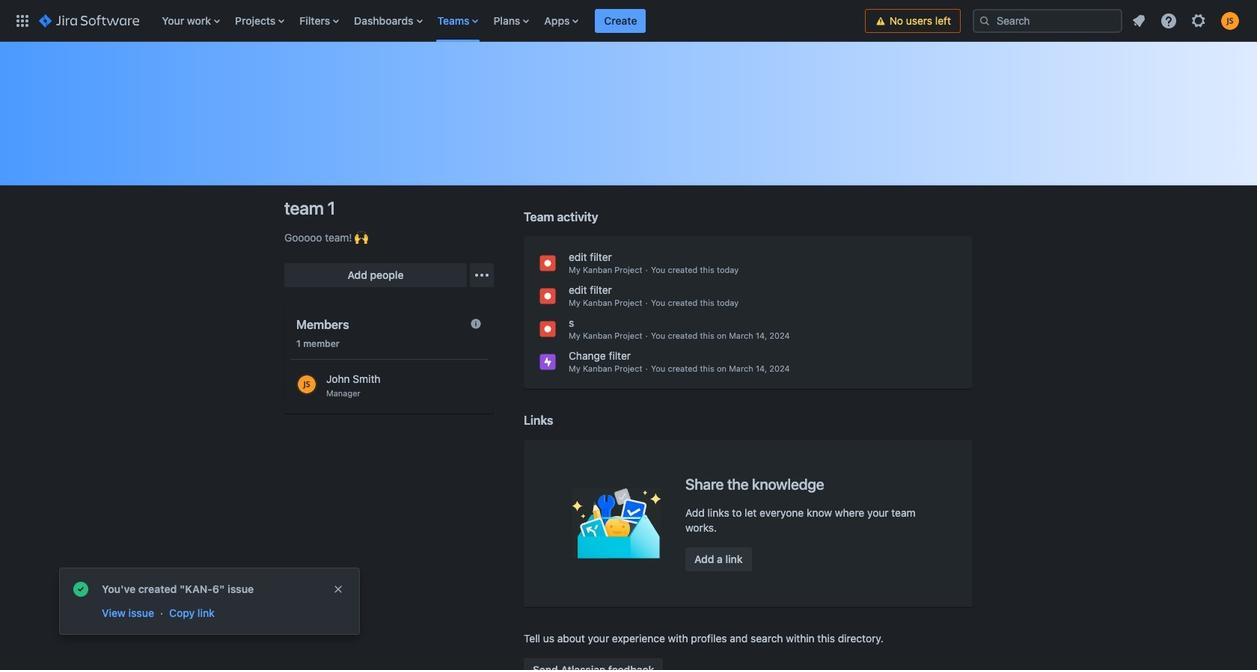 Task type: vqa. For each thing, say whether or not it's contained in the screenshot.
the left LIST
yes



Task type: locate. For each thing, give the bounding box(es) containing it.
alert
[[60, 569, 359, 635]]

search image
[[979, 15, 991, 27]]

help image
[[1160, 12, 1178, 30]]

banner
[[0, 0, 1258, 42]]

you must be invited or approved by a member to join this team. image
[[470, 318, 482, 330]]

list
[[154, 0, 865, 42], [1126, 7, 1249, 34]]

0 horizontal spatial list
[[154, 0, 865, 42]]

list item
[[595, 0, 646, 42]]

notifications image
[[1130, 12, 1148, 30]]

None search field
[[973, 9, 1123, 33]]

your profile and settings image
[[1222, 12, 1240, 30]]

settings image
[[1190, 12, 1208, 30]]

Search field
[[973, 9, 1123, 33]]

jira software image
[[39, 12, 139, 30], [39, 12, 139, 30]]



Task type: describe. For each thing, give the bounding box(es) containing it.
appswitcher icon image
[[13, 12, 31, 30]]

1 horizontal spatial list
[[1126, 7, 1249, 34]]

primary element
[[9, 0, 865, 42]]

success image
[[72, 581, 90, 599]]

dismiss image
[[332, 584, 344, 596]]



